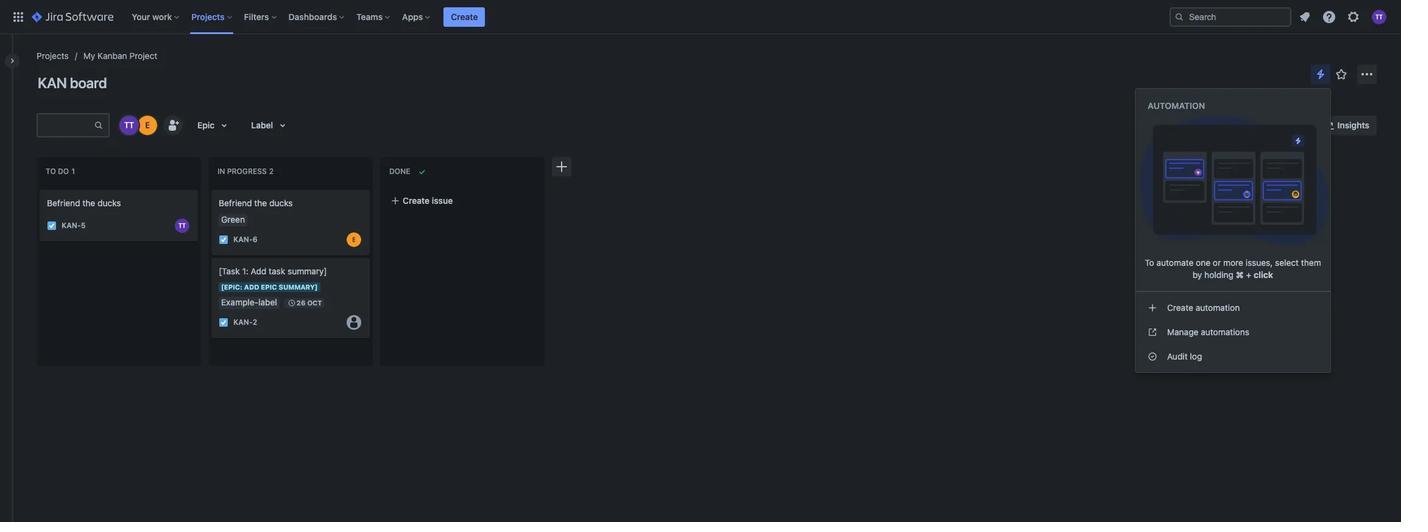 Task type: vqa. For each thing, say whether or not it's contained in the screenshot.
primary element
yes



Task type: describe. For each thing, give the bounding box(es) containing it.
your work
[[132, 11, 172, 22]]

insights image
[[1320, 118, 1335, 133]]

create issue image
[[204, 182, 219, 196]]

befriend the ducks for create issue image
[[47, 198, 121, 208]]

search image
[[1174, 12, 1184, 22]]

summary]
[[288, 266, 327, 277]]

in
[[217, 167, 225, 176]]

issues,
[[1246, 258, 1273, 268]]

insights
[[1337, 120, 1369, 130]]

epic
[[197, 120, 215, 130]]

manage
[[1167, 327, 1198, 337]]

⌘ + click
[[1236, 270, 1273, 280]]

2
[[253, 318, 257, 327]]

create automation
[[1167, 303, 1240, 313]]

kan-6 link
[[233, 235, 257, 245]]

Search field
[[1170, 7, 1291, 26]]

assignee: terry turtle image
[[175, 219, 189, 233]]

projects for projects link
[[37, 51, 69, 61]]

0 vertical spatial kan-
[[62, 221, 81, 230]]

to for to automate one or more issues, select them by holding
[[1145, 258, 1154, 268]]

create button
[[444, 7, 485, 26]]

create issue
[[403, 196, 453, 206]]

log
[[1190, 351, 1202, 362]]

or
[[1213, 258, 1221, 268]]

primary element
[[7, 0, 1170, 34]]

filters
[[244, 11, 269, 22]]

projects for projects popup button
[[191, 11, 225, 22]]

group by
[[1215, 121, 1249, 129]]

apps
[[402, 11, 423, 22]]

help image
[[1322, 9, 1336, 24]]

audit log link
[[1135, 345, 1330, 369]]

more image
[[1360, 67, 1374, 82]]

your
[[132, 11, 150, 22]]

kanban
[[98, 51, 127, 61]]

automations
[[1201, 327, 1249, 337]]

one
[[1196, 258, 1210, 268]]

banner containing your work
[[0, 0, 1401, 34]]

by inside 'to automate one or more issues, select them by holding'
[[1193, 270, 1202, 280]]

them
[[1301, 258, 1321, 268]]

befriend the ducks for create issue icon
[[219, 198, 293, 208]]

⌘
[[1236, 270, 1244, 280]]

1:
[[242, 266, 248, 277]]

create column image
[[554, 160, 569, 174]]

settings image
[[1346, 9, 1361, 24]]

label
[[251, 120, 273, 130]]

my kanban project
[[83, 51, 157, 61]]

insights button
[[1313, 116, 1377, 135]]

kan-5
[[62, 221, 86, 230]]

group containing create automation
[[1135, 291, 1330, 373]]

assignee: eloisefrancis23 image
[[347, 233, 361, 247]]

your profile and settings image
[[1372, 9, 1386, 24]]

manage automations
[[1167, 327, 1249, 337]]

task
[[269, 266, 285, 277]]

your work button
[[128, 7, 184, 26]]

manage automations link
[[1135, 320, 1330, 345]]

task image for kan-6
[[219, 235, 228, 245]]

in progress element
[[217, 167, 276, 176]]

task image for kan-5
[[47, 221, 57, 231]]

star kan board image
[[1334, 67, 1349, 82]]

ducks for create issue image
[[98, 198, 121, 208]]

epic button
[[190, 116, 239, 135]]

[task 1: add task summary]
[[219, 266, 327, 277]]

[task
[[219, 266, 240, 277]]

apps button
[[398, 7, 435, 26]]

ducks for create issue icon
[[269, 198, 293, 208]]

audit log
[[1167, 351, 1202, 362]]

done
[[389, 167, 410, 176]]

work
[[152, 11, 172, 22]]

befriend for create issue icon
[[219, 198, 252, 208]]

projects button
[[188, 7, 237, 26]]

task image
[[219, 318, 228, 328]]



Task type: locate. For each thing, give the bounding box(es) containing it.
1 vertical spatial task image
[[219, 235, 228, 245]]

holding
[[1204, 270, 1233, 280]]

2 befriend the ducks from the left
[[219, 198, 293, 208]]

befriend for create issue image
[[47, 198, 80, 208]]

group
[[1215, 121, 1239, 129]]

befriend up kan-5
[[47, 198, 80, 208]]

teams button
[[353, 7, 395, 26]]

2 befriend from the left
[[219, 198, 252, 208]]

to for to do
[[46, 167, 56, 176]]

jira software image
[[32, 9, 113, 24], [32, 9, 113, 24]]

1 horizontal spatial by
[[1240, 121, 1249, 129]]

0 horizontal spatial task image
[[47, 221, 57, 231]]

do
[[58, 167, 69, 176]]

0 horizontal spatial ducks
[[98, 198, 121, 208]]

kan-2 link
[[233, 318, 257, 328]]

create for create issue
[[403, 196, 430, 206]]

0 vertical spatial to
[[46, 167, 56, 176]]

the up the 5
[[82, 198, 95, 208]]

my
[[83, 51, 95, 61]]

2 vertical spatial create
[[1167, 303, 1193, 313]]

notifications image
[[1297, 9, 1312, 24]]

eloisefrancis23 image
[[138, 116, 157, 135]]

create
[[451, 11, 478, 22], [403, 196, 430, 206], [1167, 303, 1193, 313]]

automate
[[1156, 258, 1194, 268]]

1 befriend the ducks from the left
[[47, 198, 121, 208]]

2 vertical spatial kan-
[[233, 318, 253, 327]]

appswitcher icon image
[[11, 9, 26, 24]]

automation
[[1148, 101, 1205, 111]]

0 horizontal spatial to
[[46, 167, 56, 176]]

terry turtle image
[[119, 116, 139, 135]]

progress
[[227, 167, 267, 176]]

projects up kan
[[37, 51, 69, 61]]

audit
[[1167, 351, 1188, 362]]

2 horizontal spatial create
[[1167, 303, 1193, 313]]

befriend
[[47, 198, 80, 208], [219, 198, 252, 208]]

create for create
[[451, 11, 478, 22]]

befriend the ducks up the 5
[[47, 198, 121, 208]]

1 vertical spatial kan-
[[233, 235, 253, 245]]

1 horizontal spatial projects
[[191, 11, 225, 22]]

0 horizontal spatial create
[[403, 196, 430, 206]]

to left "do"
[[46, 167, 56, 176]]

0 horizontal spatial the
[[82, 198, 95, 208]]

create for create automation
[[1167, 303, 1193, 313]]

0 horizontal spatial befriend
[[47, 198, 80, 208]]

kan- down "do"
[[62, 221, 81, 230]]

1 vertical spatial create
[[403, 196, 430, 206]]

1 horizontal spatial befriend the ducks
[[219, 198, 293, 208]]

sidebar navigation image
[[0, 49, 27, 73]]

to left automate
[[1145, 258, 1154, 268]]

kan- for [task
[[233, 318, 253, 327]]

add people image
[[166, 118, 180, 133]]

to inside 'to automate one or more issues, select them by holding'
[[1145, 258, 1154, 268]]

to automate one or more issues, select them by holding
[[1145, 258, 1321, 280]]

the down progress
[[254, 198, 267, 208]]

1 horizontal spatial the
[[254, 198, 267, 208]]

kan board
[[38, 74, 107, 91]]

automations menu button icon image
[[1313, 67, 1328, 81]]

create automation link
[[1135, 296, 1330, 320]]

to do element
[[46, 167, 77, 176]]

0 horizontal spatial projects
[[37, 51, 69, 61]]

filters button
[[240, 7, 281, 26]]

create right apps popup button
[[451, 11, 478, 22]]

kan
[[38, 74, 67, 91]]

more
[[1223, 258, 1243, 268]]

to
[[46, 167, 56, 176], [1145, 258, 1154, 268]]

create issue button
[[383, 190, 542, 212]]

befriend down create issue icon
[[219, 198, 252, 208]]

1 horizontal spatial create
[[451, 11, 478, 22]]

2 ducks from the left
[[269, 198, 293, 208]]

2 the from the left
[[254, 198, 267, 208]]

unassigned image
[[347, 316, 361, 330]]

ducks
[[98, 198, 121, 208], [269, 198, 293, 208]]

kan-6
[[233, 235, 257, 245]]

0 horizontal spatial by
[[1193, 270, 1202, 280]]

oct
[[307, 299, 322, 307]]

kan-
[[62, 221, 81, 230], [233, 235, 253, 245], [233, 318, 253, 327]]

click
[[1254, 270, 1273, 280]]

task image left kan-6 link
[[219, 235, 228, 245]]

select
[[1275, 258, 1299, 268]]

task image
[[47, 221, 57, 231], [219, 235, 228, 245]]

1 horizontal spatial ducks
[[269, 198, 293, 208]]

create issue image
[[32, 182, 47, 196]]

26 october 2023 image
[[287, 298, 296, 308], [287, 298, 296, 308]]

kan-5 link
[[62, 221, 86, 231]]

1 vertical spatial by
[[1193, 270, 1202, 280]]

by down the one
[[1193, 270, 1202, 280]]

projects inside popup button
[[191, 11, 225, 22]]

1 vertical spatial projects
[[37, 51, 69, 61]]

the
[[82, 198, 95, 208], [254, 198, 267, 208]]

1 horizontal spatial to
[[1145, 258, 1154, 268]]

0 horizontal spatial befriend the ducks
[[47, 198, 121, 208]]

1 horizontal spatial task image
[[219, 235, 228, 245]]

kan- up 1:
[[233, 235, 253, 245]]

label button
[[244, 116, 297, 135]]

the for create issue image
[[82, 198, 95, 208]]

issue
[[432, 196, 453, 206]]

by
[[1240, 121, 1249, 129], [1193, 270, 1202, 280]]

5
[[81, 221, 86, 230]]

by right group
[[1240, 121, 1249, 129]]

projects link
[[37, 49, 69, 63]]

group
[[1135, 291, 1330, 373]]

1 befriend from the left
[[47, 198, 80, 208]]

the for create issue icon
[[254, 198, 267, 208]]

0 vertical spatial task image
[[47, 221, 57, 231]]

projects
[[191, 11, 225, 22], [37, 51, 69, 61]]

1 horizontal spatial befriend
[[219, 198, 252, 208]]

26
[[296, 299, 305, 307]]

create left issue
[[403, 196, 430, 206]]

create up 'manage'
[[1167, 303, 1193, 313]]

teams
[[356, 11, 383, 22]]

in progress
[[217, 167, 267, 176]]

0 vertical spatial projects
[[191, 11, 225, 22]]

0 vertical spatial by
[[1240, 121, 1249, 129]]

kan- right task icon
[[233, 318, 253, 327]]

1 the from the left
[[82, 198, 95, 208]]

1 ducks from the left
[[98, 198, 121, 208]]

project
[[129, 51, 157, 61]]

befriend the ducks
[[47, 198, 121, 208], [219, 198, 293, 208]]

projects right work
[[191, 11, 225, 22]]

create inside primary element
[[451, 11, 478, 22]]

1 vertical spatial to
[[1145, 258, 1154, 268]]

kan-2
[[233, 318, 257, 327]]

+
[[1246, 270, 1251, 280]]

Search this board text field
[[38, 115, 94, 136]]

kan- for befriend
[[233, 235, 253, 245]]

automation
[[1196, 303, 1240, 313]]

26 oct
[[296, 299, 322, 307]]

befriend the ducks down progress
[[219, 198, 293, 208]]

dashboards button
[[285, 7, 349, 26]]

board
[[70, 74, 107, 91]]

0 vertical spatial create
[[451, 11, 478, 22]]

add
[[251, 266, 266, 277]]

banner
[[0, 0, 1401, 34]]

task image left kan-5 link
[[47, 221, 57, 231]]

6
[[253, 235, 257, 245]]

my kanban project link
[[83, 49, 157, 63]]

dashboards
[[288, 11, 337, 22]]

to do
[[46, 167, 69, 176]]



